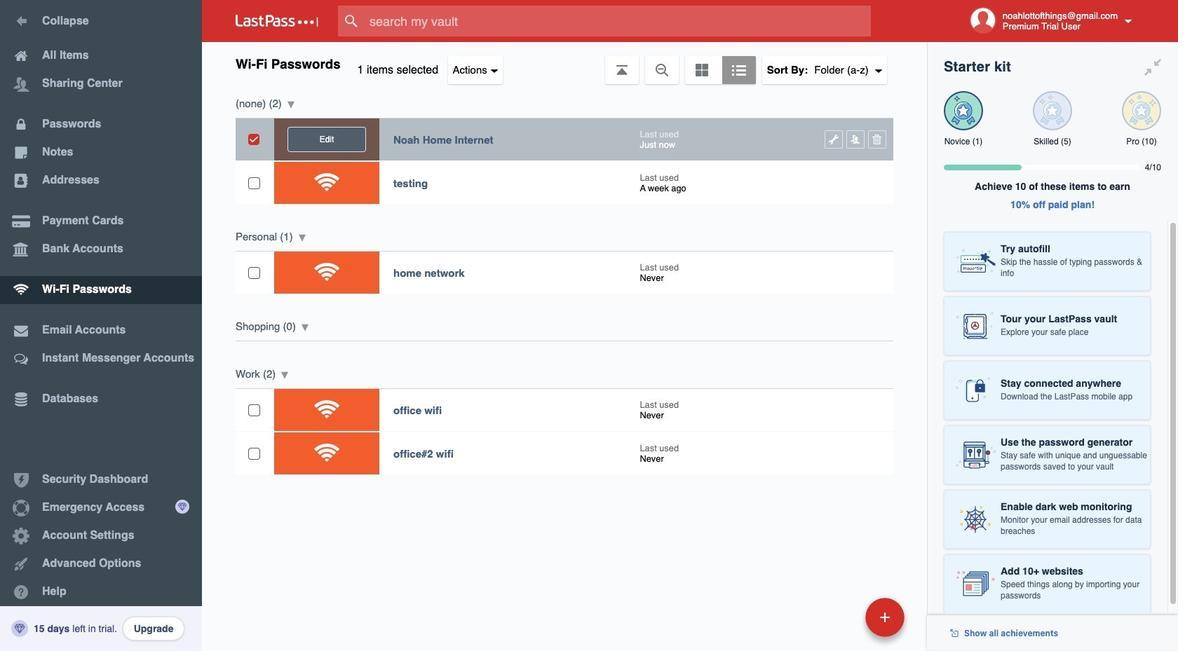 Task type: describe. For each thing, give the bounding box(es) containing it.
vault options navigation
[[202, 42, 927, 84]]

main navigation navigation
[[0, 0, 202, 652]]



Task type: vqa. For each thing, say whether or not it's contained in the screenshot.
password field
no



Task type: locate. For each thing, give the bounding box(es) containing it.
Search search field
[[338, 6, 898, 36]]

new item element
[[769, 598, 910, 637]]

lastpass image
[[236, 15, 318, 27]]

new item navigation
[[769, 594, 913, 652]]

search my vault text field
[[338, 6, 898, 36]]



